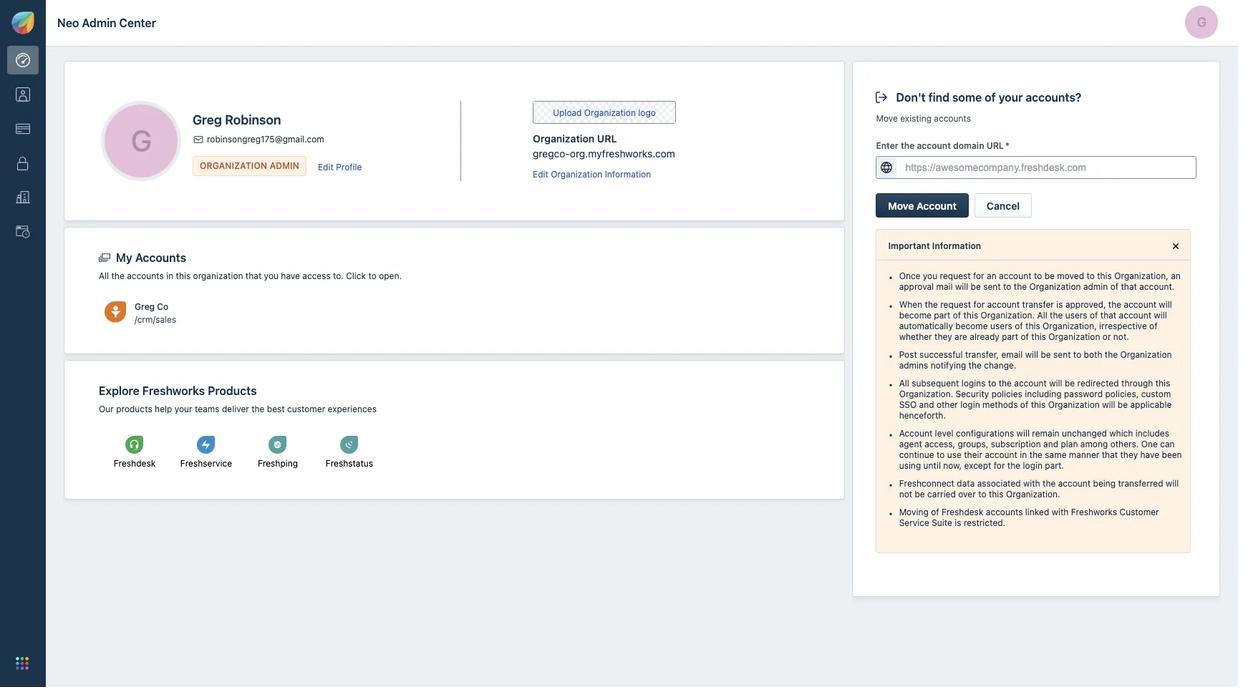 Task type: locate. For each thing, give the bounding box(es) containing it.
0 horizontal spatial freshdesk
[[114, 458, 156, 469]]

1 horizontal spatial become
[[956, 321, 988, 332]]

move up the enter
[[876, 113, 898, 124]]

profile picture image inside greg robinson main content
[[105, 105, 178, 178]]

1 vertical spatial your
[[175, 404, 192, 415]]

0 horizontal spatial an
[[987, 271, 997, 282]]

and right sso
[[919, 400, 935, 411]]

freshdesk down over
[[942, 507, 984, 518]]

of right some
[[985, 91, 996, 104]]

freshworks
[[142, 385, 205, 398], [1071, 507, 1118, 518]]

their
[[964, 450, 983, 461]]

request down the mail
[[941, 300, 972, 310]]

part
[[934, 310, 951, 321], [1002, 332, 1019, 342]]

successful
[[920, 350, 963, 360]]

organization
[[193, 271, 243, 281]]

unchanged
[[1062, 428, 1107, 439]]

except
[[965, 461, 992, 471]]

account inside • once you request for an account to be moved to this organization, an approval mail will be sent to the organization admin of that account. • when the request for account transfer is approved, the account will become part of this organization. all the users of that account will automatically become users of this organization, irrespective of whether they are already part of this organization or not. • post successful transfer, email will be sent to both the organization admins notifying the change. • all subsequent logins to the account will be redirected through this organization. security policies including password policies, custom sso and other login methods of this organization will be applicable henceforth. • account level configurations will remain unchanged which includes agent access, groups, subscription and plan among others. one can continue to use their account in the same manner that they have been using until now, except for the login part. • freshconnect data associated with the account being transferred will not be carried over to this organization. • moving of freshdesk accounts linked with freshworks customer service suite is restricted.
[[899, 428, 933, 439]]

1 horizontal spatial edit
[[533, 169, 549, 180]]

the left approved, at the right top of the page
[[1050, 310, 1063, 321]]

organization up the gregco-
[[533, 133, 595, 145]]

for right the mail
[[974, 271, 985, 282]]

1 vertical spatial account
[[899, 428, 933, 439]]

and left plan
[[1044, 439, 1059, 450]]

0 horizontal spatial part
[[934, 310, 951, 321]]

for
[[974, 271, 985, 282], [974, 300, 985, 310], [994, 461, 1005, 471]]

of
[[985, 91, 996, 104], [1111, 282, 1119, 292], [953, 310, 961, 321], [1090, 310, 1098, 321], [1015, 321, 1023, 332], [1150, 321, 1158, 332], [1021, 332, 1029, 342], [1021, 400, 1029, 411], [931, 507, 940, 518]]

1 horizontal spatial freshworks
[[1071, 507, 1118, 518]]

1 horizontal spatial and
[[1044, 439, 1059, 450]]

the down the change.
[[999, 378, 1012, 389]]

1 horizontal spatial have
[[1141, 450, 1160, 461]]

0 vertical spatial organization,
[[1115, 271, 1169, 282]]

1 vertical spatial sent
[[1054, 350, 1071, 360]]

part up email at right bottom
[[1002, 332, 1019, 342]]

methods
[[983, 400, 1018, 411]]

freshdesk down freshdesk image
[[114, 458, 156, 469]]

organization down the gregco-
[[551, 169, 603, 180]]

sent right the mail
[[984, 282, 1001, 292]]

1 vertical spatial in
[[1020, 450, 1027, 461]]

accounts down find
[[934, 113, 971, 124]]

be left moved
[[1045, 271, 1055, 282]]

for up the associated
[[994, 461, 1005, 471]]

organization image
[[16, 191, 30, 205]]

access,
[[925, 439, 956, 450]]

robinson
[[225, 113, 281, 128]]

account
[[917, 140, 951, 151], [999, 271, 1032, 282], [988, 300, 1020, 310], [1124, 300, 1157, 310], [1119, 310, 1152, 321], [1015, 378, 1047, 389], [985, 450, 1018, 461], [1059, 479, 1091, 489]]

have left the can
[[1141, 450, 1160, 461]]

• left moving
[[889, 507, 894, 520]]

users up email at right bottom
[[991, 321, 1013, 332]]

audit logs image
[[16, 225, 30, 239]]

to right the mail
[[1004, 282, 1012, 292]]

1 vertical spatial is
[[955, 518, 962, 529]]

0 horizontal spatial your
[[175, 404, 192, 415]]

our
[[99, 404, 114, 415]]

1 horizontal spatial you
[[923, 271, 938, 282]]

freshservice image
[[197, 436, 215, 454]]

in inside • once you request for an account to be moved to this organization, an approval mail will be sent to the organization admin of that account. • when the request for account transfer is approved, the account will become part of this organization. all the users of that account will automatically become users of this organization, irrespective of whether they are already part of this organization or not. • post successful transfer, email will be sent to both the organization admins notifying the change. • all subsequent logins to the account will be redirected through this organization. security policies including password policies, custom sso and other login methods of this organization will be applicable henceforth. • account level configurations will remain unchanged which includes agent access, groups, subscription and plan among others. one can continue to use their account in the same manner that they have been using until now, except for the login part. • freshconnect data associated with the account being transferred will not be carried over to this organization. • moving of freshdesk accounts linked with freshworks customer service suite is restricted.
[[1020, 450, 1027, 461]]

organization
[[200, 160, 267, 171]]

1 horizontal spatial accounts
[[934, 113, 971, 124]]

0 vertical spatial move
[[876, 113, 898, 124]]

be down through
[[1118, 400, 1128, 411]]

0 horizontal spatial greg
[[135, 301, 155, 312]]

information down org.myfreshworks.com
[[605, 169, 651, 180]]

1 vertical spatial organization.
[[899, 389, 954, 400]]

suite
[[932, 518, 953, 529]]

with
[[1024, 479, 1041, 489], [1052, 507, 1069, 518]]

organization. up henceforth.
[[899, 389, 954, 400]]

2 vertical spatial all
[[899, 378, 910, 389]]

1 horizontal spatial your
[[999, 91, 1023, 104]]

all left approved, at the right top of the page
[[1038, 310, 1048, 321]]

the up logins
[[969, 360, 982, 371]]

notifying
[[931, 360, 967, 371]]

url up org.myfreshworks.com
[[597, 133, 617, 145]]

0 horizontal spatial information
[[605, 169, 651, 180]]

0 horizontal spatial all
[[99, 271, 109, 281]]

0 vertical spatial have
[[281, 271, 300, 281]]

existing
[[901, 113, 932, 124]]

that right organization
[[246, 271, 262, 281]]

move
[[876, 113, 898, 124], [889, 200, 914, 212]]

1 horizontal spatial all
[[899, 378, 910, 389]]

customer
[[1120, 507, 1159, 518]]

products
[[208, 385, 257, 398]]

organization up transfer
[[1030, 282, 1081, 292]]

2 vertical spatial for
[[994, 461, 1005, 471]]

is
[[1057, 300, 1063, 310], [955, 518, 962, 529]]

1 vertical spatial and
[[1044, 439, 1059, 450]]

1 horizontal spatial login
[[1023, 461, 1043, 471]]

1 vertical spatial organization,
[[1043, 321, 1097, 332]]

robinsongreg175@gmail.com
[[207, 134, 324, 145]]

the down subscription
[[1008, 461, 1021, 471]]

move for move account
[[889, 200, 914, 212]]

2 horizontal spatial accounts
[[986, 507, 1023, 518]]

0 vertical spatial account
[[917, 200, 957, 212]]

accounts down the associated
[[986, 507, 1023, 518]]

be
[[1045, 271, 1055, 282], [971, 282, 981, 292], [1041, 350, 1051, 360], [1065, 378, 1075, 389], [1118, 400, 1128, 411], [915, 489, 925, 500]]

0 vertical spatial in
[[166, 271, 173, 281]]

greg left robinson
[[193, 113, 222, 128]]

1 horizontal spatial an
[[1171, 271, 1181, 282]]

0 horizontal spatial edit
[[318, 162, 334, 173]]

move up important
[[889, 200, 914, 212]]

0 horizontal spatial login
[[961, 400, 980, 411]]

policies,
[[1106, 389, 1139, 400]]

approved,
[[1066, 300, 1106, 310]]

7 • from the top
[[889, 507, 894, 520]]

account inside button
[[917, 200, 957, 212]]

that
[[246, 271, 262, 281], [1121, 282, 1138, 292], [1101, 310, 1117, 321], [1102, 450, 1118, 461]]

• left post
[[889, 350, 894, 363]]

will
[[956, 282, 969, 292], [1159, 300, 1172, 310], [1154, 310, 1168, 321], [1026, 350, 1039, 360], [1050, 378, 1063, 389], [1103, 400, 1116, 411], [1017, 428, 1030, 439], [1166, 479, 1179, 489]]

request
[[940, 271, 971, 282], [941, 300, 972, 310]]

move for move existing accounts
[[876, 113, 898, 124]]

find
[[929, 91, 950, 104]]

they down the which
[[1121, 450, 1138, 461]]

sent left both
[[1054, 350, 1071, 360]]

my subscriptions image
[[16, 122, 30, 136]]

1 vertical spatial they
[[1121, 450, 1138, 461]]

1 vertical spatial accounts
[[127, 271, 164, 281]]

0 horizontal spatial profile picture image
[[105, 105, 178, 178]]

your left accounts?
[[999, 91, 1023, 104]]

5 • from the top
[[889, 428, 894, 441]]

url right domain
[[987, 140, 1004, 151]]

1 vertical spatial with
[[1052, 507, 1069, 518]]

to
[[369, 271, 377, 281], [1034, 271, 1043, 282], [1087, 271, 1095, 282], [1004, 282, 1012, 292], [1074, 350, 1082, 360], [989, 378, 997, 389], [937, 450, 945, 461], [979, 489, 987, 500]]

be right not
[[915, 489, 925, 500]]

greg inside greg co /crm/sales
[[135, 301, 155, 312]]

0 horizontal spatial url
[[597, 133, 617, 145]]

all up the "freshworks crm" image
[[99, 271, 109, 281]]

1 horizontal spatial part
[[1002, 332, 1019, 342]]

1 vertical spatial move
[[889, 200, 914, 212]]

edit
[[318, 162, 334, 173], [533, 169, 549, 180]]

cancel button
[[975, 193, 1032, 218]]

1 an from the left
[[987, 271, 997, 282]]

0 horizontal spatial and
[[919, 400, 935, 411]]

accounts inside • once you request for an account to be moved to this organization, an approval mail will be sent to the organization admin of that account. • when the request for account transfer is approved, the account will become part of this organization. all the users of that account will automatically become users of this organization, irrespective of whether they are already part of this organization or not. • post successful transfer, email will be sent to both the organization admins notifying the change. • all subsequent logins to the account will be redirected through this organization. security policies including password policies, custom sso and other login methods of this organization will be applicable henceforth. • account level configurations will remain unchanged which includes agent access, groups, subscription and plan among others. one can continue to use their account in the same manner that they have been using until now, except for the login part. • freshconnect data associated with the account being transferred will not be carried over to this organization. • moving of freshdesk accounts linked with freshworks customer service suite is restricted.
[[986, 507, 1023, 518]]

organization. up linked
[[1006, 489, 1061, 500]]

account up important information
[[917, 200, 957, 212]]

edit down the gregco-
[[533, 169, 549, 180]]

accounts
[[934, 113, 971, 124], [127, 271, 164, 281], [986, 507, 1023, 518]]

subsequent
[[912, 378, 960, 389]]

0 horizontal spatial freshworks
[[142, 385, 205, 398]]

1 vertical spatial profile picture image
[[105, 105, 178, 178]]

profile picture image
[[1186, 6, 1219, 39], [105, 105, 178, 178]]

organization up both
[[1049, 332, 1101, 342]]

0 vertical spatial part
[[934, 310, 951, 321]]

the left the "same"
[[1030, 450, 1043, 461]]

1 horizontal spatial organization,
[[1115, 271, 1169, 282]]

your right help
[[175, 404, 192, 415]]

login left part. on the bottom right
[[1023, 461, 1043, 471]]

the down part. on the bottom right
[[1043, 479, 1056, 489]]

and
[[919, 400, 935, 411], [1044, 439, 1059, 450]]

accounts for upload organization logo
[[934, 113, 971, 124]]

my
[[116, 251, 132, 264]]

organization up through
[[1121, 350, 1172, 360]]

0 vertical spatial freshworks
[[142, 385, 205, 398]]

0 vertical spatial with
[[1024, 479, 1041, 489]]

domain
[[954, 140, 985, 151]]

0 vertical spatial login
[[961, 400, 980, 411]]

become
[[899, 310, 932, 321], [956, 321, 988, 332]]

greg robinson
[[193, 113, 281, 128]]

are
[[955, 332, 968, 342]]

1 horizontal spatial with
[[1052, 507, 1069, 518]]

don't find some of your accounts?
[[896, 91, 1082, 104]]

0 horizontal spatial become
[[899, 310, 932, 321]]

edit for edit profile
[[318, 162, 334, 173]]

1 horizontal spatial freshdesk
[[942, 507, 984, 518]]

admin
[[1084, 282, 1108, 292]]

until
[[924, 461, 941, 471]]

information up the mail
[[933, 241, 981, 251]]

all down admins
[[899, 378, 910, 389]]

organization up organization url gregco-org.myfreshworks.com
[[584, 107, 636, 118]]

login down logins
[[961, 400, 980, 411]]

0 horizontal spatial organization,
[[1043, 321, 1097, 332]]

mail
[[937, 282, 953, 292]]

become up whether
[[899, 310, 932, 321]]

0 vertical spatial your
[[999, 91, 1023, 104]]

they left are
[[935, 332, 953, 342]]

1 horizontal spatial in
[[1020, 450, 1027, 461]]

click
[[346, 271, 366, 281]]

be right the mail
[[971, 282, 981, 292]]

to right logins
[[989, 378, 997, 389]]

all
[[99, 271, 109, 281], [1038, 310, 1048, 321], [899, 378, 910, 389]]

edit organization information link
[[533, 167, 651, 180]]

have left "access"
[[281, 271, 300, 281]]

account down henceforth.
[[899, 428, 933, 439]]

in left the "same"
[[1020, 450, 1027, 461]]

accounts
[[135, 251, 186, 264]]

0 vertical spatial greg
[[193, 113, 222, 128]]

0 horizontal spatial you
[[264, 271, 279, 281]]

0 vertical spatial accounts
[[934, 113, 971, 124]]

you
[[264, 271, 279, 281], [923, 271, 938, 282]]

0 horizontal spatial sent
[[984, 282, 1001, 292]]

with right linked
[[1052, 507, 1069, 518]]

freshdesk image
[[126, 436, 144, 454]]

logo
[[638, 107, 656, 118]]

1 vertical spatial freshworks
[[1071, 507, 1118, 518]]

• left not
[[889, 479, 894, 491]]

1 vertical spatial all
[[1038, 310, 1048, 321]]

sent
[[984, 282, 1001, 292], [1054, 350, 1071, 360]]

the right both
[[1105, 350, 1118, 360]]

0 horizontal spatial accounts
[[127, 271, 164, 281]]

users down admin
[[1066, 310, 1088, 321]]

remain
[[1033, 428, 1060, 439]]

your inside explore freshworks products our products help your teams deliver the best customer experiences
[[175, 404, 192, 415]]

2 • from the top
[[889, 300, 894, 312]]

greg
[[193, 113, 222, 128], [135, 301, 155, 312]]

organization
[[584, 107, 636, 118], [533, 133, 595, 145], [551, 169, 603, 180], [1030, 282, 1081, 292], [1049, 332, 1101, 342], [1121, 350, 1172, 360], [1049, 400, 1100, 411]]

0 vertical spatial freshdesk
[[114, 458, 156, 469]]

1 horizontal spatial sent
[[1054, 350, 1071, 360]]

the left best
[[252, 404, 265, 415]]

move account button
[[876, 193, 969, 218]]

you right 'once'
[[923, 271, 938, 282]]

you left "access"
[[264, 271, 279, 281]]

1 horizontal spatial greg
[[193, 113, 222, 128]]

move account
[[889, 200, 957, 212]]

agent
[[899, 439, 923, 450]]

account
[[917, 200, 957, 212], [899, 428, 933, 439]]

applicable
[[1131, 400, 1172, 411]]

freshworks inside • once you request for an account to be moved to this organization, an approval mail will be sent to the organization admin of that account. • when the request for account transfer is approved, the account will become part of this organization. all the users of that account will automatically become users of this organization, irrespective of whether they are already part of this organization or not. • post successful transfer, email will be sent to both the organization admins notifying the change. • all subsequent logins to the account will be redirected through this organization. security policies including password policies, custom sso and other login methods of this organization will be applicable henceforth. • account level configurations will remain unchanged which includes agent access, groups, subscription and plan among others. one can continue to use their account in the same manner that they have been using until now, except for the login part. • freshconnect data associated with the account being transferred will not be carried over to this organization. • moving of freshdesk accounts linked with freshworks customer service suite is restricted.
[[1071, 507, 1118, 518]]

of up email at right bottom
[[1021, 332, 1029, 342]]

1 vertical spatial information
[[933, 241, 981, 251]]

• left subsequent
[[889, 378, 894, 391]]

other
[[937, 400, 958, 411]]

custom
[[1142, 389, 1172, 400]]

move inside button
[[889, 200, 914, 212]]

organization up unchanged
[[1049, 400, 1100, 411]]

0 horizontal spatial is
[[955, 518, 962, 529]]

0 vertical spatial is
[[1057, 300, 1063, 310]]

1 vertical spatial freshdesk
[[942, 507, 984, 518]]

2 horizontal spatial all
[[1038, 310, 1048, 321]]

including
[[1025, 389, 1062, 400]]

• left agent
[[889, 428, 894, 441]]

for up already
[[974, 300, 985, 310]]

•
[[889, 271, 894, 284], [889, 300, 894, 312], [889, 350, 894, 363], [889, 378, 894, 391], [889, 428, 894, 441], [889, 479, 894, 491], [889, 507, 894, 520]]

0 vertical spatial they
[[935, 332, 953, 342]]

have inside • once you request for an account to be moved to this organization, an approval mail will be sent to the organization admin of that account. • when the request for account transfer is approved, the account will become part of this organization. all the users of that account will automatically become users of this organization, irrespective of whether they are already part of this organization or not. • post successful transfer, email will be sent to both the organization admins notifying the change. • all subsequent logins to the account will be redirected through this organization. security policies including password policies, custom sso and other login methods of this organization will be applicable henceforth. • account level configurations will remain unchanged which includes agent access, groups, subscription and plan among others. one can continue to use their account in the same manner that they have been using until now, except for the login part. • freshconnect data associated with the account being transferred will not be carried over to this organization. • moving of freshdesk accounts linked with freshworks customer service suite is restricted.
[[1141, 450, 1160, 461]]

one
[[1142, 439, 1158, 450]]

0 vertical spatial all
[[99, 271, 109, 281]]

1 horizontal spatial information
[[933, 241, 981, 251]]

2 vertical spatial accounts
[[986, 507, 1023, 518]]

over
[[959, 489, 976, 500]]

security image
[[16, 156, 30, 171]]

freshworks down being
[[1071, 507, 1118, 518]]

with up linked
[[1024, 479, 1041, 489]]

account down email at right bottom
[[1015, 378, 1047, 389]]

url inside organization url gregco-org.myfreshworks.com
[[597, 133, 617, 145]]

0 vertical spatial profile picture image
[[1186, 6, 1219, 39]]

organization. up already
[[981, 310, 1035, 321]]

greg up /crm/sales
[[135, 301, 155, 312]]

freshdesk inside • once you request for an account to be moved to this organization, an approval mail will be sent to the organization admin of that account. • when the request for account transfer is approved, the account will become part of this organization. all the users of that account will automatically become users of this organization, irrespective of whether they are already part of this organization or not. • post successful transfer, email will be sent to both the organization admins notifying the change. • all subsequent logins to the account will be redirected through this organization. security policies including password policies, custom sso and other login methods of this organization will be applicable henceforth. • account level configurations will remain unchanged which includes agent access, groups, subscription and plan among others. one can continue to use their account in the same manner that they have been using until now, except for the login part. • freshconnect data associated with the account being transferred will not be carried over to this organization. • moving of freshdesk accounts linked with freshworks customer service suite is restricted.
[[942, 507, 984, 518]]

cancel
[[987, 200, 1020, 212]]

users image
[[16, 88, 30, 102]]

greg robinson main content
[[64, 47, 1221, 688]]

0 horizontal spatial have
[[281, 271, 300, 281]]

0 vertical spatial for
[[974, 271, 985, 282]]

org.myfreshworks.com
[[570, 148, 675, 160]]

organization,
[[1115, 271, 1169, 282], [1043, 321, 1097, 332]]

1 horizontal spatial users
[[1066, 310, 1088, 321]]

account down move existing accounts
[[917, 140, 951, 151]]

explore
[[99, 385, 140, 398]]

be left redirected
[[1065, 378, 1075, 389]]

• once you request for an account to be moved to this organization, an approval mail will be sent to the organization admin of that account. • when the request for account transfer is approved, the account will become part of this organization. all the users of that account will automatically become users of this organization, irrespective of whether they are already part of this organization or not. • post successful transfer, email will be sent to both the organization admins notifying the change. • all subsequent logins to the account will be redirected through this organization. security policies including password policies, custom sso and other login methods of this organization will be applicable henceforth. • account level configurations will remain unchanged which includes agent access, groups, subscription and plan among others. one can continue to use their account in the same manner that they have been using until now, except for the login part. • freshconnect data associated with the account being transferred will not be carried over to this organization. • moving of freshdesk accounts linked with freshworks customer service suite is restricted.
[[889, 271, 1182, 529]]

redirected
[[1078, 378, 1119, 389]]

request down important information
[[940, 271, 971, 282]]

products
[[116, 404, 152, 415]]

1 vertical spatial have
[[1141, 450, 1160, 461]]

account up transfer
[[999, 271, 1032, 282]]

edit for edit organization information
[[533, 169, 549, 180]]

1 vertical spatial greg
[[135, 301, 155, 312]]



Task type: describe. For each thing, give the bounding box(es) containing it.
2 an from the left
[[1171, 271, 1181, 282]]

experiences
[[328, 404, 377, 415]]

data
[[957, 479, 975, 489]]

enter
[[876, 140, 899, 151]]

freshstatus image
[[341, 436, 359, 454]]

freshworks icon image
[[11, 11, 34, 34]]

not
[[899, 489, 913, 500]]

of down the carried
[[931, 507, 940, 518]]

0 horizontal spatial in
[[166, 271, 173, 281]]

transfer
[[1023, 300, 1054, 310]]

help
[[155, 404, 172, 415]]

neo admin center
[[57, 16, 156, 29]]

0 vertical spatial information
[[605, 169, 651, 180]]

service
[[899, 518, 930, 529]]

account up not.
[[1119, 310, 1152, 321]]

not.
[[1114, 332, 1130, 342]]

the up transfer
[[1014, 282, 1027, 292]]

account left transfer
[[988, 300, 1020, 310]]

been
[[1162, 450, 1182, 461]]

2 vertical spatial organization.
[[1006, 489, 1061, 500]]

moving
[[899, 507, 929, 518]]

enter the account domain url
[[876, 140, 1004, 151]]

accounts for greg robinson
[[127, 271, 164, 281]]

3 • from the top
[[889, 350, 894, 363]]

move existing accounts
[[876, 113, 971, 124]]

be right email at right bottom
[[1041, 350, 1051, 360]]

4 • from the top
[[889, 378, 894, 391]]

that down the which
[[1102, 450, 1118, 461]]

restricted.
[[964, 518, 1006, 529]]

same
[[1045, 450, 1067, 461]]

subscription
[[991, 439, 1041, 450]]

1 vertical spatial request
[[941, 300, 972, 310]]

deliver
[[222, 404, 249, 415]]

the right the enter
[[901, 140, 915, 151]]

to right over
[[979, 489, 987, 500]]

organization inside organization url gregco-org.myfreshworks.com
[[533, 133, 595, 145]]

account down configurations
[[985, 450, 1018, 461]]

level
[[935, 428, 954, 439]]

some
[[953, 91, 982, 104]]

customer
[[287, 404, 325, 415]]

edit profile
[[318, 162, 362, 173]]

manner
[[1069, 450, 1100, 461]]

freshworks inside explore freshworks products our products help your teams deliver the best customer experiences
[[142, 385, 205, 398]]

1 horizontal spatial they
[[1121, 450, 1138, 461]]

of right admin
[[1111, 282, 1119, 292]]

0 horizontal spatial they
[[935, 332, 953, 342]]

1 horizontal spatial profile picture image
[[1186, 6, 1219, 39]]

neo admin center image
[[16, 53, 30, 67]]

all the accounts in this organization that you have access to. click to open.
[[99, 271, 402, 281]]

account down account.
[[1124, 300, 1157, 310]]

the right when
[[925, 300, 938, 310]]

among
[[1081, 439, 1108, 450]]

using
[[899, 461, 921, 471]]

email
[[1002, 350, 1023, 360]]

the down my
[[111, 271, 124, 281]]

associated
[[978, 479, 1021, 489]]

to left both
[[1074, 350, 1082, 360]]

0 horizontal spatial users
[[991, 321, 1013, 332]]

continue
[[899, 450, 935, 461]]

freshping image
[[269, 436, 287, 454]]

0 vertical spatial and
[[919, 400, 935, 411]]

organization admin
[[200, 160, 299, 171]]

once
[[899, 271, 921, 282]]

greg co /crm/sales
[[135, 301, 176, 325]]

to up transfer
[[1034, 271, 1043, 282]]

account down part. on the bottom right
[[1059, 479, 1091, 489]]

of up are
[[953, 310, 961, 321]]

when
[[899, 300, 923, 310]]

greg for greg robinson
[[193, 113, 222, 128]]

carried
[[928, 489, 956, 500]]

that left account.
[[1121, 282, 1138, 292]]

0 vertical spatial sent
[[984, 282, 1001, 292]]

can
[[1161, 439, 1175, 450]]

of right irrespective
[[1150, 321, 1158, 332]]

linked
[[1026, 507, 1050, 518]]

don't
[[896, 91, 926, 104]]

of down transfer
[[1015, 321, 1023, 332]]

freshconnect
[[899, 479, 955, 489]]

already
[[970, 332, 1000, 342]]

irrespective
[[1100, 321, 1147, 332]]

open.
[[379, 271, 402, 281]]

to.
[[333, 271, 344, 281]]

1 vertical spatial part
[[1002, 332, 1019, 342]]

co
[[157, 301, 169, 312]]

0 vertical spatial organization.
[[981, 310, 1035, 321]]

includes
[[1136, 428, 1170, 439]]

through
[[1122, 378, 1154, 389]]

1 horizontal spatial is
[[1057, 300, 1063, 310]]

or
[[1103, 332, 1111, 342]]

1 vertical spatial login
[[1023, 461, 1043, 471]]

of right the "methods"
[[1021, 400, 1029, 411]]

edit profile link
[[318, 160, 362, 173]]

the inside explore freshworks products our products help your teams deliver the best customer experiences
[[252, 404, 265, 415]]

Enter the account domain URL text field
[[897, 157, 1196, 178]]

that up or
[[1101, 310, 1117, 321]]

important
[[889, 241, 930, 251]]

explore freshworks products our products help your teams deliver the best customer experiences
[[99, 385, 377, 415]]

to left use
[[937, 450, 945, 461]]

0 horizontal spatial with
[[1024, 479, 1041, 489]]

gregco-
[[533, 148, 570, 160]]

freshping
[[258, 458, 298, 469]]

organization url gregco-org.myfreshworks.com
[[533, 133, 675, 160]]

admin
[[270, 160, 299, 171]]

to right moved
[[1087, 271, 1095, 282]]

automatically
[[899, 321, 953, 332]]

neo
[[57, 16, 79, 29]]

part.
[[1045, 461, 1064, 471]]

others.
[[1111, 439, 1139, 450]]

organization inside 'edit organization information' link
[[551, 169, 603, 180]]

1 horizontal spatial url
[[987, 140, 1004, 151]]

you inside • once you request for an account to be moved to this organization, an approval mail will be sent to the organization admin of that account. • when the request for account transfer is approved, the account will become part of this organization. all the users of that account will automatically become users of this organization, irrespective of whether they are already part of this organization or not. • post successful transfer, email will be sent to both the organization admins notifying the change. • all subsequent logins to the account will be redirected through this organization. security policies including password policies, custom sso and other login methods of this organization will be applicable henceforth. • account level configurations will remain unchanged which includes agent access, groups, subscription and plan among others. one can continue to use their account in the same manner that they have been using until now, except for the login part. • freshconnect data associated with the account being transferred will not be carried over to this organization. • moving of freshdesk accounts linked with freshworks customer service suite is restricted.
[[923, 271, 938, 282]]

approval
[[899, 282, 934, 292]]

use
[[948, 450, 962, 461]]

center
[[119, 16, 156, 29]]

6 • from the top
[[889, 479, 894, 491]]

the up irrespective
[[1109, 300, 1122, 310]]

now,
[[944, 461, 962, 471]]

logins
[[962, 378, 986, 389]]

admins
[[899, 360, 929, 371]]

freshworks switcher image
[[16, 658, 29, 671]]

greg for greg co /crm/sales
[[135, 301, 155, 312]]

freshservice
[[180, 458, 232, 469]]

of down admin
[[1090, 310, 1098, 321]]

1 vertical spatial for
[[974, 300, 985, 310]]

change.
[[984, 360, 1017, 371]]

freshworks crm image
[[105, 301, 126, 323]]

best
[[267, 404, 285, 415]]

configurations
[[956, 428, 1015, 439]]

moved
[[1058, 271, 1085, 282]]

0 vertical spatial request
[[940, 271, 971, 282]]

upload
[[553, 107, 582, 118]]

profile
[[336, 162, 362, 173]]

freshstatus
[[326, 458, 373, 469]]

sso
[[899, 400, 917, 411]]

1 • from the top
[[889, 271, 894, 284]]

groups,
[[958, 439, 989, 450]]

security
[[956, 389, 989, 400]]

to right click
[[369, 271, 377, 281]]



Task type: vqa. For each thing, say whether or not it's contained in the screenshot.
first PROBABILITY from the top
no



